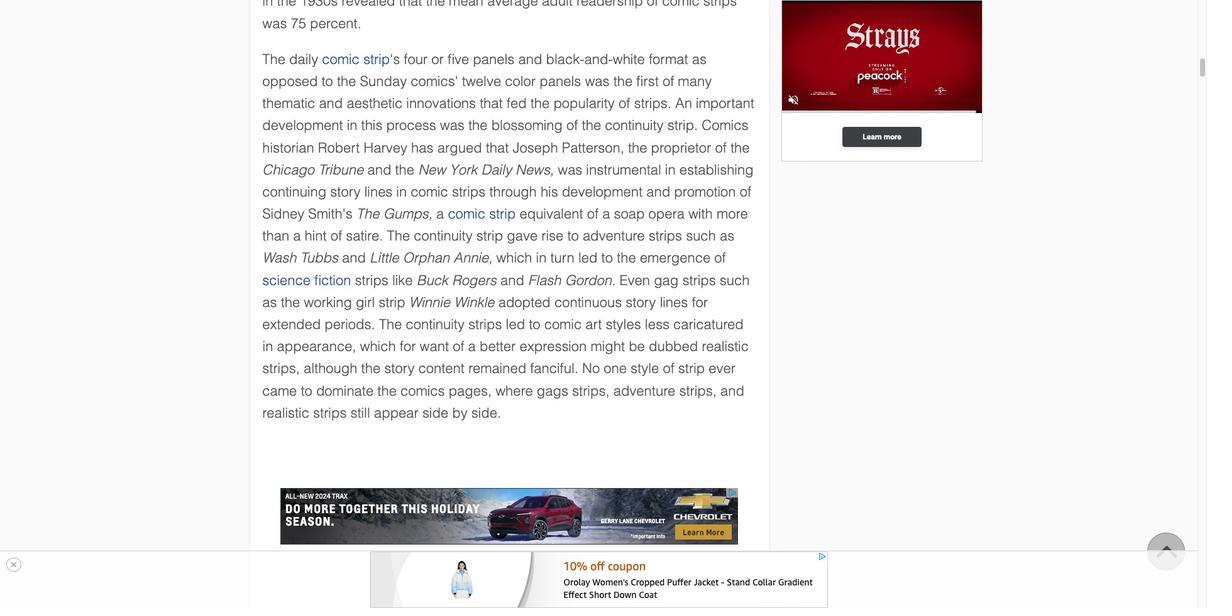Task type: locate. For each thing, give the bounding box(es) containing it.
comic strip link up sunday
[[322, 51, 390, 67]]

adventure down soap
[[583, 228, 645, 244]]

was down and-
[[585, 74, 610, 89]]

as inside even gag strips such as the working girl strip
[[262, 295, 277, 311]]

chicago
[[262, 162, 314, 178]]

strips, down no at the left of page
[[572, 383, 610, 399]]

and right thematic
[[319, 96, 343, 111]]

1 vertical spatial such
[[720, 273, 750, 288]]

that down twelve
[[480, 96, 503, 111]]

the up instrumental
[[628, 140, 647, 156]]

first
[[637, 74, 659, 89]]

1 horizontal spatial led
[[579, 251, 598, 266]]

panels down black-
[[540, 74, 581, 89]]

gag
[[654, 273, 679, 288]]

robert
[[318, 140, 360, 156]]

such down the with
[[686, 228, 716, 244]]

led up gordon.
[[579, 251, 598, 266]]

the inside even gag strips such as the working girl strip
[[281, 295, 300, 311]]

caricatured
[[674, 317, 744, 333]]

lines inside was instrumental in establishing continuing story lines in comic strips through his development and promotion of sidney smith's
[[364, 184, 393, 200]]

extended
[[262, 317, 321, 333]]

a left better at the bottom
[[468, 339, 476, 355]]

was up argued
[[440, 118, 465, 134]]

through
[[490, 184, 537, 200]]

continuity down strips.
[[605, 118, 664, 134]]

1 vertical spatial development
[[562, 184, 643, 200]]

a inside adopted continuous story lines for extended periods. the continuity strips led to comic art styles less caricatured in appearance, which for want of a better expression might be dubbed realistic strips, although the story content remained fanciful. no one style of strip ever came to dominate the comics pages, where gags strips, adventure strips, and realistic strips still appear side by side.
[[468, 339, 476, 355]]

daily
[[289, 51, 318, 67]]

adventure down style
[[614, 383, 676, 399]]

1 vertical spatial panels
[[540, 74, 581, 89]]

daily
[[481, 162, 512, 178]]

comic strip link down through
[[448, 206, 516, 222]]

1 vertical spatial was
[[440, 118, 465, 134]]

development down thematic
[[262, 118, 343, 134]]

1 vertical spatial lines
[[660, 295, 688, 311]]

2 vertical spatial was
[[558, 162, 583, 178]]

to up gordon.
[[602, 251, 613, 266]]

0 horizontal spatial as
[[262, 295, 277, 311]]

opera
[[649, 206, 685, 222]]

and up opera
[[647, 184, 671, 200]]

led down adopted
[[506, 317, 525, 333]]

and inside adopted continuous story lines for extended periods. the continuity strips led to comic art styles less caricatured in appearance, which for want of a better expression might be dubbed realistic strips, although the story content remained fanciful. no one style of strip ever came to dominate the comics pages, where gags strips, adventure strips, and realistic strips still appear side by side.
[[721, 383, 745, 399]]

development down instrumental
[[562, 184, 643, 200]]

was up his
[[558, 162, 583, 178]]

rise
[[542, 228, 564, 244]]

periods.
[[325, 317, 375, 333]]

2 horizontal spatial story
[[626, 295, 656, 311]]

in down extended
[[262, 339, 273, 355]]

the gumps, a comic strip
[[357, 206, 516, 222]]

realistic down came
[[262, 405, 309, 421]]

for left want
[[400, 339, 416, 355]]

to right rise
[[568, 228, 579, 244]]

1 vertical spatial as
[[720, 228, 735, 244]]

1 horizontal spatial panels
[[540, 74, 581, 89]]

sunday
[[360, 74, 407, 89]]

hint
[[305, 228, 327, 244]]

to right came
[[301, 383, 312, 399]]

0 vertical spatial adventure
[[583, 228, 645, 244]]

development
[[262, 118, 343, 134], [562, 184, 643, 200]]

comic down new
[[411, 184, 448, 200]]

0 horizontal spatial lines
[[364, 184, 393, 200]]

lines
[[364, 184, 393, 200], [660, 295, 688, 311]]

continuity
[[605, 118, 664, 134], [414, 228, 473, 244], [406, 317, 465, 333]]

1 horizontal spatial such
[[720, 273, 750, 288]]

0 horizontal spatial strips,
[[262, 361, 300, 377]]

in left this
[[347, 118, 358, 134]]

the up argued
[[469, 118, 488, 134]]

winkle
[[454, 295, 495, 311]]

of inside was instrumental in establishing continuing story lines in comic strips through his development and promotion of sidney smith's
[[740, 184, 752, 200]]

no
[[582, 361, 600, 377]]

2 vertical spatial story
[[384, 361, 415, 377]]

to
[[322, 74, 333, 89], [568, 228, 579, 244], [602, 251, 613, 266], [529, 317, 541, 333], [301, 383, 312, 399]]

2 horizontal spatial as
[[720, 228, 735, 244]]

1 vertical spatial story
[[626, 295, 656, 311]]

the up appear
[[378, 383, 397, 399]]

1 vertical spatial adventure
[[614, 383, 676, 399]]

strip inside even gag strips such as the working girl strip
[[379, 295, 405, 311]]

emergence
[[640, 251, 711, 266]]

0 horizontal spatial led
[[506, 317, 525, 333]]

0 horizontal spatial development
[[262, 118, 343, 134]]

of right emergence
[[715, 251, 726, 266]]

which
[[496, 251, 532, 266], [360, 339, 396, 355]]

1 vertical spatial that
[[486, 140, 509, 156]]

the down gumps,
[[387, 228, 410, 244]]

the down the daily comic strip
[[337, 74, 356, 89]]

0 horizontal spatial was
[[440, 118, 465, 134]]

york
[[450, 162, 478, 178]]

comic up expression on the bottom of the page
[[544, 317, 582, 333]]

strip up wash tubbs and little orphan annie, which in turn led to the emergence of
[[477, 228, 503, 244]]

strips, down ever
[[679, 383, 717, 399]]

adventure inside equivalent of a soap opera with more than a hint of satire. the continuity strip gave rise to adventure strips such as
[[583, 228, 645, 244]]

strips down opera
[[649, 228, 682, 244]]

0 vertical spatial which
[[496, 251, 532, 266]]

the up 'dominate'
[[361, 361, 381, 377]]

such inside even gag strips such as the working girl strip
[[720, 273, 750, 288]]

0 vertical spatial development
[[262, 118, 343, 134]]

0 vertical spatial such
[[686, 228, 716, 244]]

and-
[[585, 51, 613, 67]]

that up daily
[[486, 140, 509, 156]]

0 horizontal spatial panels
[[473, 51, 515, 67]]

lines down 'gag'
[[660, 295, 688, 311]]

story inside was instrumental in establishing continuing story lines in comic strips through his development and promotion of sidney smith's
[[330, 184, 361, 200]]

and up color
[[519, 51, 542, 67]]

1 horizontal spatial development
[[562, 184, 643, 200]]

0 vertical spatial advertisement region
[[781, 0, 983, 189]]

0 horizontal spatial which
[[360, 339, 396, 355]]

0 vertical spatial story
[[330, 184, 361, 200]]

gordon.
[[565, 273, 616, 288]]

annie,
[[454, 251, 493, 266]]

strip down like
[[379, 295, 405, 311]]

a
[[436, 206, 444, 222], [603, 206, 610, 222], [293, 228, 301, 244], [468, 339, 476, 355]]

strips, up came
[[262, 361, 300, 377]]

argued
[[438, 140, 482, 156]]

1 horizontal spatial for
[[692, 295, 708, 311]]

panels up twelve
[[473, 51, 515, 67]]

the up patterson,
[[582, 118, 601, 134]]

in inside 's four or five panels and black-and-white format as opposed to the sunday comics' twelve color panels was the first of many thematic and aesthetic innovations that fed the popularity of strips. an important development in this process was the blossoming of the continuity strip. comics historian robert harvey has argued that joseph patterson, the proprietor of the
[[347, 118, 358, 134]]

0 vertical spatial comic strip link
[[322, 51, 390, 67]]

0 vertical spatial continuity
[[605, 118, 664, 134]]

white
[[613, 51, 645, 67]]

1 vertical spatial which
[[360, 339, 396, 355]]

of down comics
[[715, 140, 727, 156]]

comic inside adopted continuous story lines for extended periods. the continuity strips led to comic art styles less caricatured in appearance, which for want of a better expression might be dubbed realistic strips, although the story content remained fanciful. no one style of strip ever came to dominate the comics pages, where gags strips, adventure strips, and realistic strips still appear side by side.
[[544, 317, 582, 333]]

0 horizontal spatial such
[[686, 228, 716, 244]]

five
[[448, 51, 469, 67]]

2 vertical spatial continuity
[[406, 317, 465, 333]]

important
[[696, 96, 755, 111]]

wash tubbs and little orphan annie, which in turn led to the emergence of
[[262, 251, 726, 266]]

strip.
[[668, 118, 698, 134]]

1 horizontal spatial realistic
[[702, 339, 749, 355]]

of up the more
[[740, 184, 752, 200]]

the up extended
[[281, 295, 300, 311]]

an
[[675, 96, 692, 111]]

1 horizontal spatial as
[[692, 51, 707, 67]]

joseph
[[513, 140, 558, 156]]

of left soap
[[587, 206, 599, 222]]

the
[[337, 74, 356, 89], [614, 74, 633, 89], [531, 96, 550, 111], [469, 118, 488, 134], [582, 118, 601, 134], [628, 140, 647, 156], [731, 140, 750, 156], [395, 162, 414, 178], [617, 251, 636, 266], [281, 295, 300, 311], [361, 361, 381, 377], [378, 383, 397, 399]]

1 vertical spatial continuity
[[414, 228, 473, 244]]

1 horizontal spatial lines
[[660, 295, 688, 311]]

flash
[[528, 273, 561, 288]]

better
[[480, 339, 516, 355]]

process
[[387, 118, 436, 134]]

realistic
[[702, 339, 749, 355], [262, 405, 309, 421]]

1 horizontal spatial was
[[558, 162, 583, 178]]

story down "tribune"
[[330, 184, 361, 200]]

comic down york
[[448, 206, 485, 222]]

and inside was instrumental in establishing continuing story lines in comic strips through his development and promotion of sidney smith's
[[647, 184, 671, 200]]

the
[[262, 51, 286, 67], [357, 206, 380, 222], [387, 228, 410, 244], [379, 317, 402, 333]]

has
[[411, 140, 434, 156]]

the up satire.
[[357, 206, 380, 222]]

continuity inside equivalent of a soap opera with more than a hint of satire. the continuity strip gave rise to adventure strips such as
[[414, 228, 473, 244]]

strip down dubbed
[[678, 361, 705, 377]]

ever
[[709, 361, 736, 377]]

pages,
[[449, 383, 492, 399]]

thematic
[[262, 96, 315, 111]]

science
[[262, 273, 311, 288]]

historian
[[262, 140, 314, 156]]

instrumental
[[586, 162, 662, 178]]

1 vertical spatial advertisement region
[[280, 489, 738, 545]]

chicago tribune and the new york daily news,
[[262, 162, 554, 178]]

in down proprietor
[[665, 162, 676, 178]]

tribune
[[318, 162, 364, 178]]

the up the opposed
[[262, 51, 286, 67]]

color
[[505, 74, 536, 89]]

for
[[692, 295, 708, 311], [400, 339, 416, 355]]

many
[[678, 74, 712, 89]]

advertisement region
[[781, 0, 983, 189], [280, 489, 738, 545], [370, 552, 828, 609]]

story down 'even'
[[626, 295, 656, 311]]

strips
[[452, 184, 486, 200], [649, 228, 682, 244], [355, 273, 389, 288], [683, 273, 716, 288], [469, 317, 502, 333], [313, 405, 347, 421]]

and down ever
[[721, 383, 745, 399]]

1 horizontal spatial comic strip link
[[448, 206, 516, 222]]

strips down emergence
[[683, 273, 716, 288]]

continuity up want
[[406, 317, 465, 333]]

0 horizontal spatial comic strip link
[[322, 51, 390, 67]]

realistic up ever
[[702, 339, 749, 355]]

2 vertical spatial as
[[262, 295, 277, 311]]

strips down york
[[452, 184, 486, 200]]

style
[[631, 361, 659, 377]]

as up many
[[692, 51, 707, 67]]

development inside was instrumental in establishing continuing story lines in comic strips through his development and promotion of sidney smith's
[[562, 184, 643, 200]]

0 horizontal spatial story
[[330, 184, 361, 200]]

dubbed
[[649, 339, 698, 355]]

0 vertical spatial lines
[[364, 184, 393, 200]]

0 vertical spatial was
[[585, 74, 610, 89]]

0 vertical spatial that
[[480, 96, 503, 111]]

strip
[[363, 51, 390, 67], [489, 206, 516, 222], [477, 228, 503, 244], [379, 295, 405, 311], [678, 361, 705, 377]]

winnie winkle
[[409, 295, 495, 311]]

to down the daily comic strip
[[322, 74, 333, 89]]

came
[[262, 383, 297, 399]]

for up caricatured
[[692, 295, 708, 311]]

0 vertical spatial as
[[692, 51, 707, 67]]

story up comics
[[384, 361, 415, 377]]

lines up gumps,
[[364, 184, 393, 200]]

such
[[686, 228, 716, 244], [720, 273, 750, 288]]

strips up girl
[[355, 273, 389, 288]]

comic strip link
[[322, 51, 390, 67], [448, 206, 516, 222]]

development inside 's four or five panels and black-and-white format as opposed to the sunday comics' twelve color panels was the first of many thematic and aesthetic innovations that fed the popularity of strips. an important development in this process was the blossoming of the continuity strip. comics historian robert harvey has argued that joseph patterson, the proprietor of the
[[262, 118, 343, 134]]

2 horizontal spatial was
[[585, 74, 610, 89]]

which down gave
[[496, 251, 532, 266]]

little
[[370, 251, 399, 266]]

new
[[418, 162, 446, 178]]

his
[[541, 184, 558, 200]]

which down periods.
[[360, 339, 396, 355]]

the daily comic strip
[[262, 51, 390, 67]]

as down the more
[[720, 228, 735, 244]]

0 horizontal spatial for
[[400, 339, 416, 355]]

black-
[[546, 51, 585, 67]]

as down science
[[262, 295, 277, 311]]

such up caricatured
[[720, 273, 750, 288]]

adventure
[[583, 228, 645, 244], [614, 383, 676, 399]]

appear
[[374, 405, 419, 421]]

strip up sunday
[[363, 51, 390, 67]]

1 vertical spatial realistic
[[262, 405, 309, 421]]

1 vertical spatial led
[[506, 317, 525, 333]]

1 vertical spatial for
[[400, 339, 416, 355]]

1 horizontal spatial story
[[384, 361, 415, 377]]

gumps,
[[383, 206, 433, 222]]

was
[[585, 74, 610, 89], [440, 118, 465, 134], [558, 162, 583, 178]]

a left hint
[[293, 228, 301, 244]]

continuity down the gumps, a comic strip
[[414, 228, 473, 244]]

the right periods.
[[379, 317, 402, 333]]

twelve
[[462, 74, 501, 89]]



Task type: vqa. For each thing, say whether or not it's contained in the screenshot.
as
yes



Task type: describe. For each thing, give the bounding box(es) containing it.
and down satire.
[[342, 251, 366, 266]]

2 vertical spatial advertisement region
[[370, 552, 828, 609]]

0 vertical spatial led
[[579, 251, 598, 266]]

adopted continuous story lines for extended periods. the continuity strips led to comic art styles less caricatured in appearance, which for want of a better expression might be dubbed realistic strips, although the story content remained fanciful. no one style of strip ever came to dominate the comics pages, where gags strips, adventure strips, and realistic strips still appear side by side.
[[262, 295, 749, 421]]

strip inside equivalent of a soap opera with more than a hint of satire. the continuity strip gave rise to adventure strips such as
[[477, 228, 503, 244]]

establishing
[[680, 162, 754, 178]]

as inside 's four or five panels and black-and-white format as opposed to the sunday comics' twelve color panels was the first of many thematic and aesthetic innovations that fed the popularity of strips. an important development in this process was the blossoming of the continuity strip. comics historian robert harvey has argued that joseph patterson, the proprietor of the
[[692, 51, 707, 67]]

working
[[304, 295, 352, 311]]

the down comics
[[731, 140, 750, 156]]

orphan
[[403, 251, 450, 266]]

to inside 's four or five panels and black-and-white format as opposed to the sunday comics' twelve color panels was the first of many thematic and aesthetic innovations that fed the popularity of strips. an important development in this process was the blossoming of the continuity strip. comics historian robert harvey has argued that joseph patterson, the proprietor of the
[[322, 74, 333, 89]]

of down dubbed
[[663, 361, 675, 377]]

continuing
[[262, 184, 327, 200]]

0 vertical spatial for
[[692, 295, 708, 311]]

girl
[[356, 295, 375, 311]]

fiction
[[314, 273, 351, 288]]

continuous
[[555, 295, 622, 311]]

comic inside was instrumental in establishing continuing story lines in comic strips through his development and promotion of sidney smith's
[[411, 184, 448, 200]]

the left new
[[395, 162, 414, 178]]

the inside adopted continuous story lines for extended periods. the continuity strips led to comic art styles less caricatured in appearance, which for want of a better expression might be dubbed realistic strips, although the story content remained fanciful. no one style of strip ever came to dominate the comics pages, where gags strips, adventure strips, and realistic strips still appear side by side.
[[379, 317, 402, 333]]

sidney
[[262, 206, 304, 222]]

strips inside even gag strips such as the working girl strip
[[683, 273, 716, 288]]

was inside was instrumental in establishing continuing story lines in comic strips through his development and promotion of sidney smith's
[[558, 162, 583, 178]]

comics
[[702, 118, 749, 134]]

strip inside adopted continuous story lines for extended periods. the continuity strips led to comic art styles less caricatured in appearance, which for want of a better expression might be dubbed realistic strips, although the story content remained fanciful. no one style of strip ever came to dominate the comics pages, where gags strips, adventure strips, and realistic strips still appear side by side.
[[678, 361, 705, 377]]

was instrumental in establishing continuing story lines in comic strips through his development and promotion of sidney smith's
[[262, 162, 754, 222]]

dominate
[[316, 383, 374, 399]]

smith's
[[308, 206, 353, 222]]

art
[[586, 317, 602, 333]]

science fiction strips like buck rogers and flash gordon.
[[262, 273, 616, 288]]

want
[[420, 339, 449, 355]]

in up gumps,
[[396, 184, 407, 200]]

or
[[432, 51, 444, 67]]

proprietor
[[651, 140, 712, 156]]

of left strips.
[[619, 96, 630, 111]]

and up adopted
[[501, 273, 524, 288]]

strip down through
[[489, 206, 516, 222]]

opposed
[[262, 74, 318, 89]]

continuity inside adopted continuous story lines for extended periods. the continuity strips led to comic art styles less caricatured in appearance, which for want of a better expression might be dubbed realistic strips, although the story content remained fanciful. no one style of strip ever came to dominate the comics pages, where gags strips, adventure strips, and realistic strips still appear side by side.
[[406, 317, 465, 333]]

promotion
[[674, 184, 736, 200]]

of right first
[[663, 74, 674, 89]]

patterson,
[[562, 140, 624, 156]]

which inside adopted continuous story lines for extended periods. the continuity strips led to comic art styles less caricatured in appearance, which for want of a better expression might be dubbed realistic strips, although the story content remained fanciful. no one style of strip ever came to dominate the comics pages, where gags strips, adventure strips, and realistic strips still appear side by side.
[[360, 339, 396, 355]]

the up 'even'
[[617, 251, 636, 266]]

news,
[[516, 162, 554, 178]]

blossoming
[[492, 118, 563, 134]]

such inside equivalent of a soap opera with more than a hint of satire. the continuity strip gave rise to adventure strips such as
[[686, 228, 716, 244]]

1 horizontal spatial strips,
[[572, 383, 610, 399]]

aesthetic
[[347, 96, 403, 111]]

popularity
[[554, 96, 615, 111]]

of right want
[[453, 339, 464, 355]]

the inside equivalent of a soap opera with more than a hint of satire. the continuity strip gave rise to adventure strips such as
[[387, 228, 410, 244]]

of down the popularity
[[567, 118, 578, 134]]

's four or five panels and black-and-white format as opposed to the sunday comics' twelve color panels was the first of many thematic and aesthetic innovations that fed the popularity of strips. an important development in this process was the blossoming of the continuity strip. comics historian robert harvey has argued that joseph patterson, the proprietor of the
[[262, 51, 755, 156]]

expression
[[520, 339, 587, 355]]

science fiction link
[[262, 273, 351, 288]]

fanciful.
[[530, 361, 579, 377]]

adventure inside adopted continuous story lines for extended periods. the continuity strips led to comic art styles less caricatured in appearance, which for want of a better expression might be dubbed realistic strips, although the story content remained fanciful. no one style of strip ever came to dominate the comics pages, where gags strips, adventure strips, and realistic strips still appear side by side.
[[614, 383, 676, 399]]

2 horizontal spatial strips,
[[679, 383, 717, 399]]

rogers
[[452, 273, 497, 288]]

still
[[351, 405, 370, 421]]

0 vertical spatial panels
[[473, 51, 515, 67]]

to down adopted
[[529, 317, 541, 333]]

comics'
[[411, 74, 458, 89]]

0 vertical spatial realistic
[[702, 339, 749, 355]]

comics
[[401, 383, 445, 399]]

one
[[604, 361, 627, 377]]

harvey
[[364, 140, 408, 156]]

strips down 'dominate'
[[313, 405, 347, 421]]

remained
[[469, 361, 526, 377]]

of right hint
[[331, 228, 342, 244]]

might
[[591, 339, 625, 355]]

1 vertical spatial comic strip link
[[448, 206, 516, 222]]

gags
[[537, 383, 569, 399]]

×
[[10, 558, 17, 572]]

turn
[[551, 251, 575, 266]]

side
[[423, 405, 449, 421]]

appearance,
[[277, 339, 356, 355]]

more
[[717, 206, 748, 222]]

's
[[390, 51, 400, 67]]

although
[[304, 361, 358, 377]]

like
[[392, 273, 413, 288]]

strips inside was instrumental in establishing continuing story lines in comic strips through his development and promotion of sidney smith's
[[452, 184, 486, 200]]

content
[[419, 361, 465, 377]]

lines inside adopted continuous story lines for extended periods. the continuity strips led to comic art styles less caricatured in appearance, which for want of a better expression might be dubbed realistic strips, although the story content remained fanciful. no one style of strip ever came to dominate the comics pages, where gags strips, adventure strips, and realistic strips still appear side by side.
[[660, 295, 688, 311]]

a left soap
[[603, 206, 610, 222]]

strips.
[[634, 96, 672, 111]]

the right fed
[[531, 96, 550, 111]]

strips down winkle
[[469, 317, 502, 333]]

with
[[689, 206, 713, 222]]

less
[[645, 317, 670, 333]]

in left turn
[[536, 251, 547, 266]]

and down harvey
[[368, 162, 391, 178]]

four
[[404, 51, 428, 67]]

side.
[[472, 405, 501, 421]]

1 horizontal spatial which
[[496, 251, 532, 266]]

in inside adopted continuous story lines for extended periods. the continuity strips led to comic art styles less caricatured in appearance, which for want of a better expression might be dubbed realistic strips, although the story content remained fanciful. no one style of strip ever came to dominate the comics pages, where gags strips, adventure strips, and realistic strips still appear side by side.
[[262, 339, 273, 355]]

strips inside equivalent of a soap opera with more than a hint of satire. the continuity strip gave rise to adventure strips such as
[[649, 228, 682, 244]]

this
[[361, 118, 383, 134]]

equivalent
[[520, 206, 583, 222]]

than
[[262, 228, 289, 244]]

comic right daily
[[322, 51, 360, 67]]

a right gumps,
[[436, 206, 444, 222]]

styles
[[606, 317, 641, 333]]

continuity inside 's four or five panels and black-and-white format as opposed to the sunday comics' twelve color panels was the first of many thematic and aesthetic innovations that fed the popularity of strips. an important development in this process was the blossoming of the continuity strip. comics historian robert harvey has argued that joseph patterson, the proprietor of the
[[605, 118, 664, 134]]

the down the white
[[614, 74, 633, 89]]

gave
[[507, 228, 538, 244]]

0 horizontal spatial realistic
[[262, 405, 309, 421]]

adopted
[[499, 295, 551, 311]]

to inside equivalent of a soap opera with more than a hint of satire. the continuity strip gave rise to adventure strips such as
[[568, 228, 579, 244]]

innovations
[[406, 96, 476, 111]]

as inside equivalent of a soap opera with more than a hint of satire. the continuity strip gave rise to adventure strips such as
[[720, 228, 735, 244]]

by
[[452, 405, 468, 421]]

fed
[[507, 96, 527, 111]]

led inside adopted continuous story lines for extended periods. the continuity strips led to comic art styles less caricatured in appearance, which for want of a better expression might be dubbed realistic strips, although the story content remained fanciful. no one style of strip ever came to dominate the comics pages, where gags strips, adventure strips, and realistic strips still appear side by side.
[[506, 317, 525, 333]]

winnie
[[409, 295, 450, 311]]

equivalent of a soap opera with more than a hint of satire. the continuity strip gave rise to adventure strips such as
[[262, 206, 748, 244]]

format
[[649, 51, 688, 67]]



